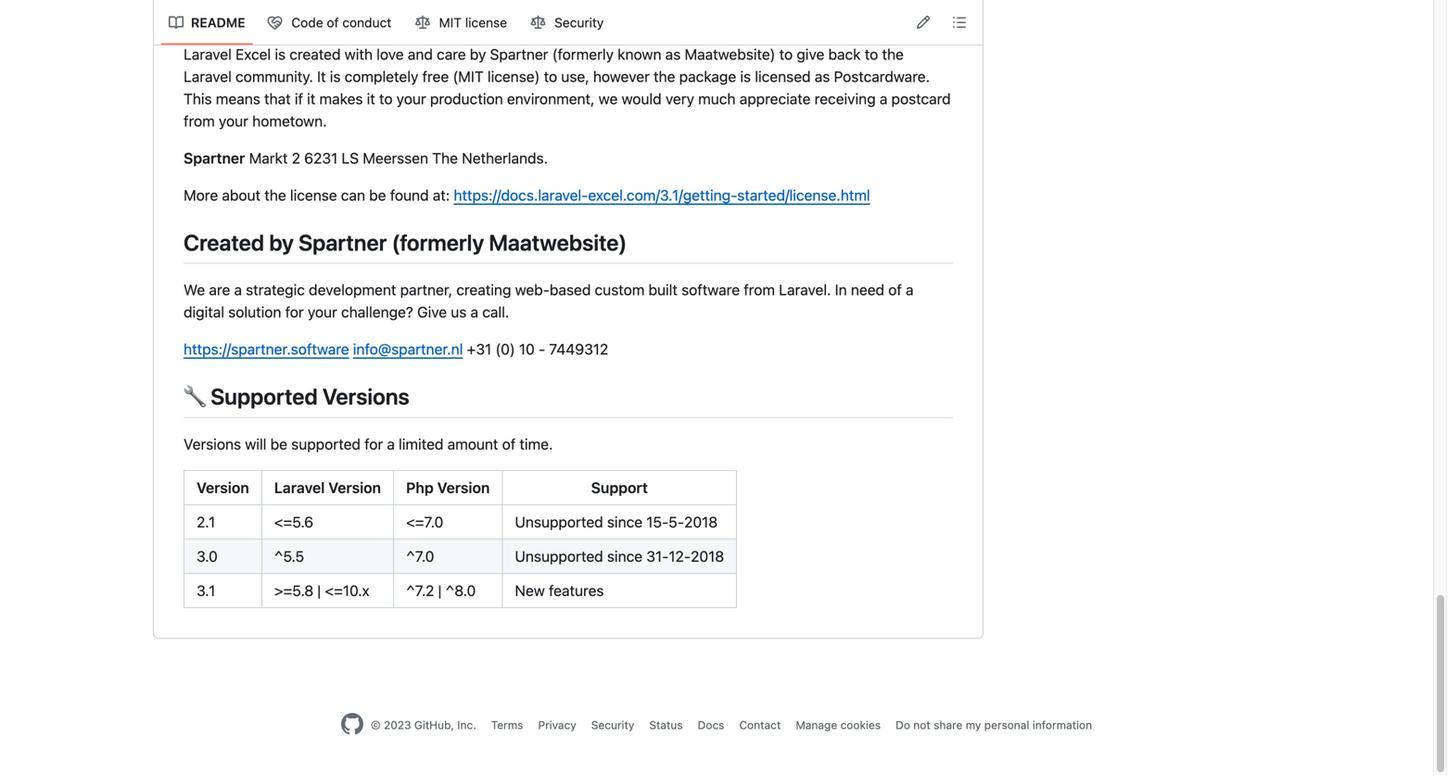 Task type: locate. For each thing, give the bounding box(es) containing it.
1 vertical spatial of
[[889, 281, 902, 299]]

(formerly down at:
[[392, 229, 484, 255]]

1 horizontal spatial license
[[465, 15, 507, 30]]

laravel excel is created with love and care by spartner (formerly known as maatwebsite) to give back to the laravel community. it is completely free (mit license) to use, however the package is licensed as postcardware. this means that if it makes it to your production environment, we would very much appreciate receiving a postcard from your hometown.
[[184, 45, 951, 130]]

0 horizontal spatial |
[[317, 582, 321, 599]]

to up the 'licensed'
[[780, 45, 793, 63]]

is right it
[[330, 68, 341, 85]]

new
[[515, 582, 545, 599]]

your down means
[[219, 112, 248, 130]]

0 vertical spatial maatwebsite)
[[685, 45, 776, 63]]

version for php version
[[437, 479, 490, 496]]

0 vertical spatial by
[[470, 45, 486, 63]]

book image
[[169, 15, 184, 30]]

1 horizontal spatial is
[[330, 68, 341, 85]]

license)
[[488, 68, 540, 85]]

(formerly inside laravel excel is created with love and care by spartner (formerly known as maatwebsite) to give back to the laravel community. it is completely free (mit license) to use, however the package is licensed as postcardware. this means that if it makes it to your production environment, we would very much appreciate receiving a postcard from your hometown.
[[552, 45, 614, 63]]

7449312
[[549, 340, 609, 358]]

to
[[780, 45, 793, 63], [865, 45, 878, 63], [544, 68, 557, 85], [379, 90, 393, 107]]

inc.
[[457, 718, 476, 731]]

from inside laravel excel is created with love and care by spartner (formerly known as maatwebsite) to give back to the laravel community. it is completely free (mit license) to use, however the package is licensed as postcardware. this means that if it makes it to your production environment, we would very much appreciate receiving a postcard from your hometown.
[[184, 112, 215, 130]]

the right about on the left top of the page
[[265, 186, 286, 204]]

security link up use,
[[524, 8, 613, 38]]

for left limited
[[365, 435, 383, 453]]

2 horizontal spatial of
[[889, 281, 902, 299]]

1 horizontal spatial by
[[470, 45, 486, 63]]

the up the very
[[654, 68, 676, 85]]

code
[[292, 15, 323, 30]]

0 vertical spatial as
[[665, 45, 681, 63]]

however
[[593, 68, 650, 85]]

1 vertical spatial spartner
[[184, 149, 245, 167]]

since left 31-
[[607, 547, 643, 565]]

it
[[317, 68, 326, 85]]

1 horizontal spatial as
[[815, 68, 830, 85]]

security left status link
[[591, 718, 635, 731]]

© 2023 github, inc.
[[371, 718, 476, 731]]

0 vertical spatial from
[[184, 112, 215, 130]]

license right mit
[[465, 15, 507, 30]]

1 horizontal spatial it
[[367, 90, 375, 107]]

your inside we are a strategic development partner, creating web-based custom built software from laravel. in need of a digital solution for your challenge? give us a call.
[[308, 303, 337, 321]]

1 vertical spatial from
[[744, 281, 775, 299]]

1 horizontal spatial your
[[308, 303, 337, 321]]

development
[[309, 281, 396, 299]]

for inside we are a strategic development partner, creating web-based custom built software from laravel. in need of a digital solution for your challenge? give us a call.
[[285, 303, 304, 321]]

2018 right 31-
[[691, 547, 724, 565]]

by up strategic
[[269, 229, 294, 255]]

from
[[184, 112, 215, 130], [744, 281, 775, 299]]

we
[[599, 90, 618, 107]]

be right will
[[270, 435, 287, 453]]

0 horizontal spatial (formerly
[[392, 229, 484, 255]]

1 version from the left
[[197, 479, 249, 496]]

list
[[161, 8, 613, 38]]

2.1
[[197, 513, 215, 531]]

would
[[622, 90, 662, 107]]

us
[[451, 303, 467, 321]]

spartner down 'can'
[[299, 229, 387, 255]]

known
[[618, 45, 662, 63]]

unsupported
[[515, 513, 603, 531], [515, 547, 603, 565]]

are
[[209, 281, 230, 299]]

1 horizontal spatial the
[[654, 68, 676, 85]]

0 vertical spatial be
[[369, 186, 386, 204]]

be right 'can'
[[369, 186, 386, 204]]

1 horizontal spatial (formerly
[[552, 45, 614, 63]]

0 vertical spatial 2018
[[684, 513, 718, 531]]

2 horizontal spatial the
[[882, 45, 904, 63]]

2 horizontal spatial your
[[397, 90, 426, 107]]

since for 15-
[[607, 513, 643, 531]]

1 horizontal spatial from
[[744, 281, 775, 299]]

31-
[[647, 547, 669, 565]]

0 vertical spatial spartner
[[490, 45, 548, 63]]

^7.2 | ^8.0
[[406, 582, 476, 599]]

0 horizontal spatial version
[[197, 479, 249, 496]]

2 vertical spatial the
[[265, 186, 286, 204]]

0 horizontal spatial for
[[285, 303, 304, 321]]

| right >=5.8
[[317, 582, 321, 599]]

spartner up license)
[[490, 45, 548, 63]]

a down postcardware.
[[880, 90, 888, 107]]

>=5.8 | <=10.x
[[274, 582, 370, 599]]

version down versions will be supported for a limited amount of time. on the left bottom of the page
[[328, 479, 381, 496]]

2018 up 12-
[[684, 513, 718, 531]]

0 horizontal spatial from
[[184, 112, 215, 130]]

custom
[[595, 281, 645, 299]]

0 horizontal spatial is
[[275, 45, 286, 63]]

markt
[[249, 149, 288, 167]]

laravel for laravel excel is created with love and care by spartner (formerly known as maatwebsite) to give back to the laravel community. it is completely free (mit license) to use, however the package is licensed as postcardware. this means that if it makes it to your production environment, we would very much appreciate receiving a postcard from your hometown.
[[184, 45, 232, 63]]

1 vertical spatial 2018
[[691, 547, 724, 565]]

versions up versions will be supported for a limited amount of time. on the left bottom of the page
[[323, 383, 410, 409]]

1 unsupported from the top
[[515, 513, 603, 531]]

homepage image
[[341, 713, 363, 735]]

^7.2
[[406, 582, 434, 599]]

2 vertical spatial your
[[308, 303, 337, 321]]

spartner
[[490, 45, 548, 63], [184, 149, 245, 167], [299, 229, 387, 255]]

2 unsupported from the top
[[515, 547, 603, 565]]

>=5.8
[[274, 582, 314, 599]]

outline image
[[952, 15, 967, 30]]

laravel version
[[274, 479, 381, 496]]

2 vertical spatial laravel
[[274, 479, 325, 496]]

| right ^7.2
[[438, 582, 442, 599]]

2 horizontal spatial version
[[437, 479, 490, 496]]

based
[[550, 281, 591, 299]]

creating
[[456, 281, 511, 299]]

0 vertical spatial laravel
[[184, 45, 232, 63]]

from left laravel.
[[744, 281, 775, 299]]

laravel down readme link
[[184, 45, 232, 63]]

laravel up <=5.6
[[274, 479, 325, 496]]

1 horizontal spatial for
[[365, 435, 383, 453]]

0 horizontal spatial as
[[665, 45, 681, 63]]

software
[[682, 281, 740, 299]]

2 | from the left
[[438, 582, 442, 599]]

0 vertical spatial unsupported
[[515, 513, 603, 531]]

0 horizontal spatial by
[[269, 229, 294, 255]]

unsupported since 15-5-2018
[[515, 513, 718, 531]]

2 since from the top
[[607, 547, 643, 565]]

not
[[914, 718, 931, 731]]

unsupported for unsupported since 15-5-2018
[[515, 513, 603, 531]]

your down development
[[308, 303, 337, 321]]

as down give
[[815, 68, 830, 85]]

(formerly up use,
[[552, 45, 614, 63]]

it down completely on the left of the page
[[367, 90, 375, 107]]

version up 2.1
[[197, 479, 249, 496]]

2 horizontal spatial spartner
[[490, 45, 548, 63]]

1 vertical spatial unsupported
[[515, 547, 603, 565]]

by inside laravel excel is created with love and care by spartner (formerly known as maatwebsite) to give back to the laravel community. it is completely free (mit license) to use, however the package is licensed as postcardware. this means that if it makes it to your production environment, we would very much appreciate receiving a postcard from your hometown.
[[470, 45, 486, 63]]

0 horizontal spatial maatwebsite)
[[489, 229, 627, 255]]

it right if
[[307, 90, 316, 107]]

12-
[[669, 547, 691, 565]]

as right known
[[665, 45, 681, 63]]

since for 31-
[[607, 547, 643, 565]]

by up (mit
[[470, 45, 486, 63]]

readme link
[[161, 8, 253, 38]]

created
[[184, 229, 264, 255]]

the
[[882, 45, 904, 63], [654, 68, 676, 85], [265, 186, 286, 204]]

list containing readme
[[161, 8, 613, 38]]

1 horizontal spatial be
[[369, 186, 386, 204]]

1 vertical spatial license
[[290, 186, 337, 204]]

version right php
[[437, 479, 490, 496]]

digital
[[184, 303, 224, 321]]

is up community.
[[275, 45, 286, 63]]

laravel up this
[[184, 68, 232, 85]]

0 horizontal spatial it
[[307, 90, 316, 107]]

0 horizontal spatial versions
[[184, 435, 241, 453]]

https://docs.laravel-
[[454, 186, 588, 204]]

2018 for unsupported since 31-12-2018
[[691, 547, 724, 565]]

from down this
[[184, 112, 215, 130]]

manage cookies
[[796, 718, 881, 731]]

maatwebsite) up the package
[[685, 45, 776, 63]]

it
[[307, 90, 316, 107], [367, 90, 375, 107]]

1 vertical spatial the
[[654, 68, 676, 85]]

0 vertical spatial the
[[882, 45, 904, 63]]

we are a strategic development partner, creating web-based custom built software from laravel. in need of a digital solution for your challenge? give us a call.
[[184, 281, 914, 321]]

1 vertical spatial laravel
[[184, 68, 232, 85]]

1 horizontal spatial versions
[[323, 383, 410, 409]]

0 horizontal spatial of
[[327, 15, 339, 30]]

security link
[[524, 8, 613, 38], [591, 718, 635, 731]]

0 vertical spatial for
[[285, 303, 304, 321]]

manage cookies button
[[796, 717, 881, 733]]

of left time.
[[502, 435, 516, 453]]

laravel for laravel version
[[274, 479, 325, 496]]

license down 6231
[[290, 186, 337, 204]]

2 version from the left
[[328, 479, 381, 496]]

+31
[[467, 340, 492, 358]]

1 horizontal spatial maatwebsite)
[[685, 45, 776, 63]]

0 vertical spatial (formerly
[[552, 45, 614, 63]]

law image
[[416, 15, 430, 30]]

maatwebsite) up based
[[489, 229, 627, 255]]

terms
[[491, 718, 523, 731]]

1 horizontal spatial of
[[502, 435, 516, 453]]

1 horizontal spatial version
[[328, 479, 381, 496]]

for
[[285, 303, 304, 321], [365, 435, 383, 453]]

is up appreciate
[[740, 68, 751, 85]]

1 vertical spatial maatwebsite)
[[489, 229, 627, 255]]

a right are
[[234, 281, 242, 299]]

0 vertical spatial license
[[465, 15, 507, 30]]

1 horizontal spatial |
[[438, 582, 442, 599]]

the up postcardware.
[[882, 45, 904, 63]]

1 vertical spatial (formerly
[[392, 229, 484, 255]]

by
[[470, 45, 486, 63], [269, 229, 294, 255]]

1 | from the left
[[317, 582, 321, 599]]

1 vertical spatial be
[[270, 435, 287, 453]]

ls
[[342, 149, 359, 167]]

in
[[835, 281, 847, 299]]

spartner up more
[[184, 149, 245, 167]]

3 version from the left
[[437, 479, 490, 496]]

of right code
[[327, 15, 339, 30]]

maatwebsite)
[[685, 45, 776, 63], [489, 229, 627, 255]]

for down strategic
[[285, 303, 304, 321]]

1 vertical spatial as
[[815, 68, 830, 85]]

a inside laravel excel is created with love and care by spartner (formerly known as maatwebsite) to give back to the laravel community. it is completely free (mit license) to use, however the package is licensed as postcardware. this means that if it makes it to your production environment, we would very much appreciate receiving a postcard from your hometown.
[[880, 90, 888, 107]]

amount
[[448, 435, 498, 453]]

2 vertical spatial of
[[502, 435, 516, 453]]

security right law image at left top
[[555, 15, 604, 30]]

of right the need
[[889, 281, 902, 299]]

license inside list
[[465, 15, 507, 30]]

time.
[[520, 435, 553, 453]]

1 vertical spatial since
[[607, 547, 643, 565]]

limited
[[399, 435, 444, 453]]

versions left will
[[184, 435, 241, 453]]

15-
[[647, 513, 669, 531]]

©
[[371, 718, 381, 731]]

your down free
[[397, 90, 426, 107]]

1 since from the top
[[607, 513, 643, 531]]

0 vertical spatial since
[[607, 513, 643, 531]]

1 vertical spatial your
[[219, 112, 248, 130]]

call.
[[482, 303, 509, 321]]

0 vertical spatial of
[[327, 15, 339, 30]]

since left the 15-
[[607, 513, 643, 531]]

mit license
[[439, 15, 507, 30]]

^5.5
[[274, 547, 304, 565]]

1 horizontal spatial spartner
[[299, 229, 387, 255]]

with
[[345, 45, 373, 63]]

1 vertical spatial security link
[[591, 718, 635, 731]]

^7.0
[[406, 547, 434, 565]]

a left limited
[[387, 435, 395, 453]]

(0)
[[495, 340, 515, 358]]

since
[[607, 513, 643, 531], [607, 547, 643, 565]]

unsupported for unsupported since 31-12-2018
[[515, 547, 603, 565]]

this
[[184, 90, 212, 107]]

security link left status link
[[591, 718, 635, 731]]



Task type: vqa. For each thing, say whether or not it's contained in the screenshot.
the excel.com/3.1/getting-
yes



Task type: describe. For each thing, give the bounding box(es) containing it.
| for >=5.8
[[317, 582, 321, 599]]

completely
[[345, 68, 419, 85]]

🔧 supported versions
[[184, 383, 410, 409]]

^8.0
[[446, 582, 476, 599]]

do not share my personal information button
[[896, 717, 1092, 733]]

web-
[[515, 281, 550, 299]]

do
[[896, 718, 910, 731]]

if
[[295, 90, 303, 107]]

can
[[341, 186, 365, 204]]

https://spartner.software info@spartner.nl +31 (0) 10 - 7449312
[[184, 340, 609, 358]]

1 it from the left
[[307, 90, 316, 107]]

partner,
[[400, 281, 453, 299]]

spartner inside laravel excel is created with love and care by spartner (formerly known as maatwebsite) to give back to the laravel community. it is completely free (mit license) to use, however the package is licensed as postcardware. this means that if it makes it to your production environment, we would very much appreciate receiving a postcard from your hometown.
[[490, 45, 548, 63]]

https://docs.laravel-excel.com/3.1/getting-started/license.html link
[[454, 186, 870, 204]]

a right us
[[471, 303, 479, 321]]

unsupported since 31-12-2018
[[515, 547, 724, 565]]

https://spartner.software link
[[184, 340, 349, 358]]

of inside list
[[327, 15, 339, 30]]

info@spartner.nl
[[353, 340, 463, 358]]

versions will be supported for a limited amount of time.
[[184, 435, 553, 453]]

and
[[408, 45, 433, 63]]

2 it from the left
[[367, 90, 375, 107]]

<=5.6
[[274, 513, 313, 531]]

0 horizontal spatial be
[[270, 435, 287, 453]]

6231
[[304, 149, 338, 167]]

need
[[851, 281, 885, 299]]

about
[[222, 186, 261, 204]]

love
[[377, 45, 404, 63]]

hometown.
[[252, 112, 327, 130]]

1 vertical spatial by
[[269, 229, 294, 255]]

🔧
[[184, 383, 206, 409]]

features
[[549, 582, 604, 599]]

0 horizontal spatial license
[[290, 186, 337, 204]]

environment,
[[507, 90, 595, 107]]

| for ^7.2
[[438, 582, 442, 599]]

personal
[[985, 718, 1030, 731]]

we
[[184, 281, 205, 299]]

community.
[[236, 68, 313, 85]]

spartner markt 2 6231 ls meerssen the netherlands.
[[184, 149, 548, 167]]

supported
[[291, 435, 361, 453]]

docs link
[[698, 718, 725, 731]]

the
[[432, 149, 458, 167]]

2 vertical spatial spartner
[[299, 229, 387, 255]]

to down completely on the left of the page
[[379, 90, 393, 107]]

excel.com/3.1/getting-
[[588, 186, 737, 204]]

to up postcardware.
[[865, 45, 878, 63]]

3.1
[[197, 582, 215, 599]]

production
[[430, 90, 503, 107]]

0 horizontal spatial the
[[265, 186, 286, 204]]

much
[[698, 90, 736, 107]]

version for laravel version
[[328, 479, 381, 496]]

1 vertical spatial security
[[591, 718, 635, 731]]

that
[[264, 90, 291, 107]]

2023
[[384, 718, 411, 731]]

back
[[829, 45, 861, 63]]

0 vertical spatial security
[[555, 15, 604, 30]]

edit file image
[[916, 15, 931, 30]]

free
[[422, 68, 449, 85]]

solution
[[228, 303, 281, 321]]

started/license.html
[[737, 186, 870, 204]]

conduct
[[342, 15, 392, 30]]

<=10.x
[[325, 582, 370, 599]]

(mit
[[453, 68, 484, 85]]

code of conduct link
[[260, 8, 401, 38]]

give
[[417, 303, 447, 321]]

2
[[292, 149, 300, 167]]

postcardware.
[[834, 68, 930, 85]]

mit license link
[[408, 8, 516, 38]]

law image
[[531, 15, 546, 30]]

1_5nblgs68uarg0wxxejozdq image
[[184, 0, 953, 23]]

contact
[[739, 718, 781, 731]]

mit
[[439, 15, 462, 30]]

use,
[[561, 68, 589, 85]]

of inside we are a strategic development partner, creating web-based custom built software from laravel. in need of a digital solution for your challenge? give us a call.
[[889, 281, 902, 299]]

0 vertical spatial versions
[[323, 383, 410, 409]]

laravel.
[[779, 281, 831, 299]]

readme
[[191, 15, 245, 30]]

10
[[519, 340, 535, 358]]

meerssen
[[363, 149, 428, 167]]

appreciate
[[740, 90, 811, 107]]

excel
[[236, 45, 271, 63]]

maatwebsite) inside laravel excel is created with love and care by spartner (formerly known as maatwebsite) to give back to the laravel community. it is completely free (mit license) to use, however the package is licensed as postcardware. this means that if it makes it to your production environment, we would very much appreciate receiving a postcard from your hometown.
[[685, 45, 776, 63]]

support
[[591, 479, 648, 496]]

2 horizontal spatial is
[[740, 68, 751, 85]]

2018 for unsupported since 15-5-2018
[[684, 513, 718, 531]]

<=7.0
[[406, 513, 443, 531]]

more about the license can be found at: https://docs.laravel-excel.com/3.1/getting-started/license.html
[[184, 186, 870, 204]]

do not share my personal information
[[896, 718, 1092, 731]]

github,
[[414, 718, 454, 731]]

5-
[[669, 513, 684, 531]]

0 vertical spatial your
[[397, 90, 426, 107]]

makes
[[319, 90, 363, 107]]

1 vertical spatial versions
[[184, 435, 241, 453]]

created by spartner (formerly maatwebsite)
[[184, 229, 627, 255]]

0 horizontal spatial your
[[219, 112, 248, 130]]

php version
[[406, 479, 490, 496]]

a right the need
[[906, 281, 914, 299]]

new features
[[515, 582, 604, 599]]

more
[[184, 186, 218, 204]]

1 vertical spatial for
[[365, 435, 383, 453]]

0 horizontal spatial spartner
[[184, 149, 245, 167]]

information
[[1033, 718, 1092, 731]]

will
[[245, 435, 267, 453]]

code of conduct
[[292, 15, 392, 30]]

status
[[649, 718, 683, 731]]

code of conduct image
[[268, 15, 282, 30]]

to up environment,
[[544, 68, 557, 85]]

privacy
[[538, 718, 577, 731]]

from inside we are a strategic development partner, creating web-based custom built software from laravel. in need of a digital solution for your challenge? give us a call.
[[744, 281, 775, 299]]

means
[[216, 90, 260, 107]]

postcard
[[892, 90, 951, 107]]

receiving
[[815, 90, 876, 107]]

https://spartner.software
[[184, 340, 349, 358]]

0 vertical spatial security link
[[524, 8, 613, 38]]



